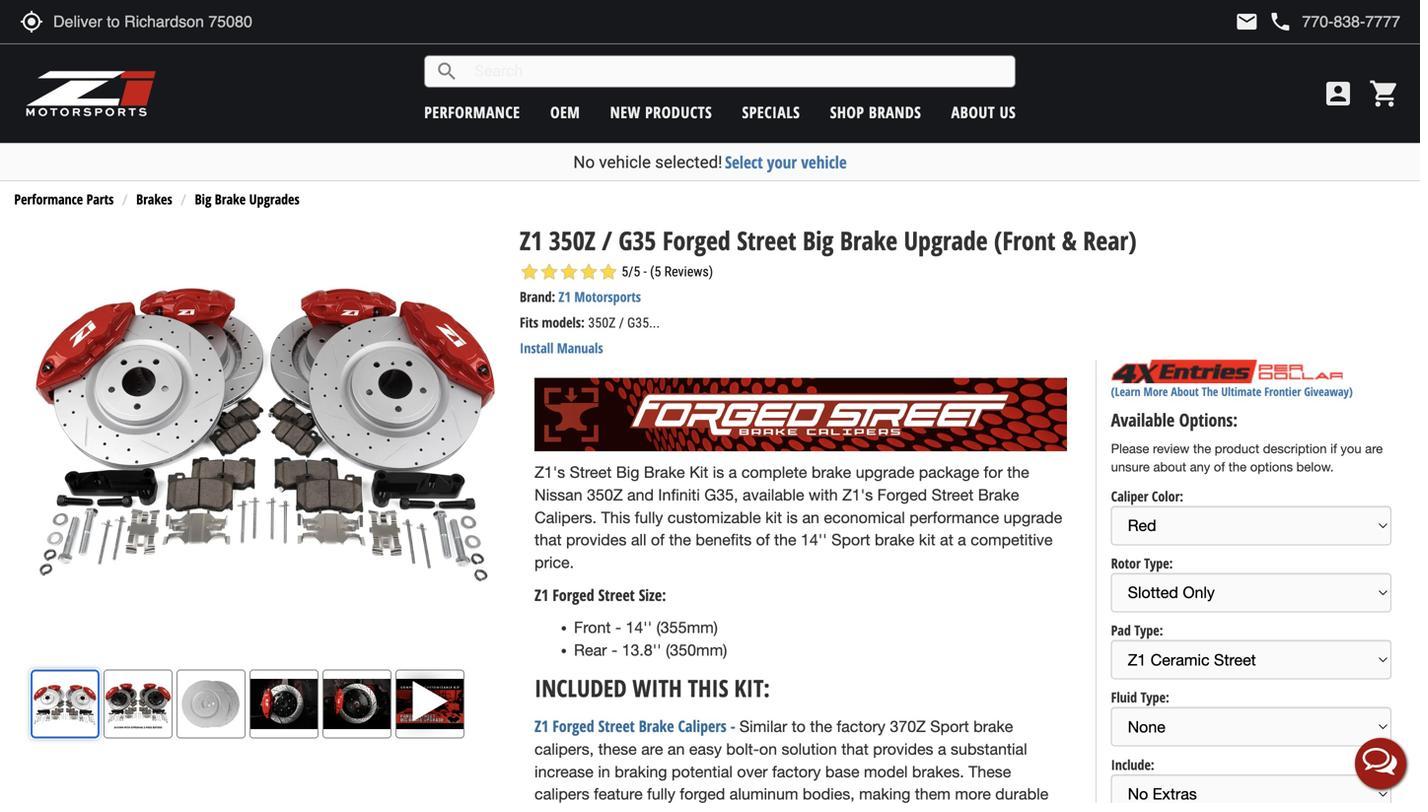 Task type: vqa. For each thing, say whether or not it's contained in the screenshot.
account_box
yes



Task type: describe. For each thing, give the bounding box(es) containing it.
forged up calipers,
[[553, 716, 594, 737]]

at
[[940, 531, 953, 549]]

are inside (learn more about the ultimate frontier giveaway) available options: please review the product description if you are unsure about any of the options below.
[[1365, 441, 1383, 457]]

brake up infiniti
[[644, 464, 685, 482]]

street up these
[[598, 716, 635, 737]]

kit:
[[734, 672, 770, 705]]

mail phone
[[1235, 10, 1292, 34]]

install manuals link
[[520, 339, 603, 358]]

you
[[1341, 441, 1362, 457]]

0 horizontal spatial about
[[951, 102, 995, 123]]

performance inside z1's street big brake kit is a complete brake upgrade package for the nissan 350z and infiniti g35, available with z1's forged street brake calipers. this fully customizable kit is an economical performance upgrade that provides all of the benefits of the 14'' sport brake kit at a competitive price.
[[909, 509, 999, 527]]

0 vertical spatial /
[[602, 223, 612, 258]]

g35...
[[627, 315, 660, 332]]

rear)
[[1083, 223, 1137, 258]]

0 vertical spatial is
[[713, 464, 724, 482]]

substantial
[[951, 741, 1027, 759]]

z1 for g35
[[520, 223, 543, 258]]

1 vertical spatial 350z
[[588, 315, 616, 332]]

the
[[1202, 384, 1218, 400]]

rotor type:
[[1111, 554, 1173, 573]]

new
[[610, 102, 641, 123]]

that inside z1's street big brake kit is a complete brake upgrade package for the nissan 350z and infiniti g35, available with z1's forged street brake calipers. this fully customizable kit is an economical performance upgrade that provides all of the benefits of the 14'' sport brake kit at a competitive price.
[[535, 531, 562, 549]]

mail
[[1235, 10, 1259, 34]]

type: for pad type:
[[1134, 621, 1163, 640]]

brake inside similar to the factory 370z sport brake calipers, these are an easy bolt-on solution that provides a substantial increase in braking potential over factory base model brakes. these calipers feature fully forged aluminum bodies, making them more dura
[[973, 718, 1013, 736]]

about us link
[[951, 102, 1016, 123]]

an inside z1's street big brake kit is a complete brake upgrade package for the nissan 350z and infiniti g35, available with z1's forged street brake calipers. this fully customizable kit is an economical performance upgrade that provides all of the benefits of the 14'' sport brake kit at a competitive price.
[[802, 509, 819, 527]]

your
[[767, 151, 797, 174]]

the right for
[[1007, 464, 1029, 482]]

z1 forged street brake calipers -
[[535, 716, 735, 737]]

street down package
[[932, 486, 974, 504]]

14'' inside z1's street big brake kit is a complete brake upgrade package for the nissan 350z and infiniti g35, available with z1's forged street brake calipers. this fully customizable kit is an economical performance upgrade that provides all of the benefits of the 14'' sport brake kit at a competitive price.
[[801, 531, 827, 549]]

fully inside similar to the factory 370z sport brake calipers, these are an easy bolt-on solution that provides a substantial increase in braking potential over factory base model brakes. these calipers feature fully forged aluminum bodies, making them more dura
[[647, 786, 675, 804]]

us
[[1000, 102, 1016, 123]]

if
[[1330, 441, 1337, 457]]

g35,
[[704, 486, 738, 504]]

&
[[1062, 223, 1077, 258]]

calipers.
[[535, 509, 597, 527]]

to
[[792, 718, 806, 736]]

no
[[573, 152, 595, 172]]

bolt-
[[726, 741, 759, 759]]

brands
[[869, 102, 921, 123]]

all
[[631, 531, 646, 549]]

are inside similar to the factory 370z sport brake calipers, these are an easy bolt-on solution that provides a substantial increase in braking potential over factory base model brakes. these calipers feature fully forged aluminum bodies, making them more dura
[[641, 741, 663, 759]]

0 vertical spatial -
[[615, 619, 621, 637]]

review
[[1153, 441, 1190, 457]]

with
[[633, 672, 682, 705]]

in
[[598, 763, 610, 781]]

for
[[984, 464, 1003, 482]]

the inside similar to the factory 370z sport brake calipers, these are an easy bolt-on solution that provides a substantial increase in braking potential over factory base model brakes. these calipers feature fully forged aluminum bodies, making them more dura
[[810, 718, 832, 736]]

benefits
[[696, 531, 752, 549]]

about inside (learn more about the ultimate frontier giveaway) available options: please review the product description if you are unsure about any of the options below.
[[1171, 384, 1199, 400]]

giveaway)
[[1304, 384, 1353, 400]]

z1 motorsports logo image
[[25, 69, 157, 118]]

performance
[[14, 190, 83, 209]]

complete
[[741, 464, 807, 482]]

z1 350z / g35 forged street big brake upgrade (front & rear) star star star star star 5/5 - (5 reviews) brand: z1 motorsports fits models: 350z / g35... install manuals
[[520, 223, 1137, 358]]

(355mm)
[[656, 619, 718, 637]]

0 horizontal spatial upgrade
[[856, 464, 914, 482]]

included
[[535, 672, 627, 705]]

provides inside z1's street big brake kit is a complete brake upgrade package for the nissan 350z and infiniti g35, available with z1's forged street brake calipers. this fully customizable kit is an economical performance upgrade that provides all of the benefits of the 14'' sport brake kit at a competitive price.
[[566, 531, 627, 549]]

fully inside z1's street big brake kit is a complete brake upgrade package for the nissan 350z and infiniti g35, available with z1's forged street brake calipers. this fully customizable kit is an economical performance upgrade that provides all of the benefits of the 14'' sport brake kit at a competitive price.
[[635, 509, 663, 527]]

- for 14''
[[611, 642, 618, 660]]

z1 forged street size:
[[535, 585, 666, 606]]

more
[[955, 786, 991, 804]]

brake left upgrades
[[215, 190, 246, 209]]

performance parts link
[[14, 190, 114, 209]]

easy
[[689, 741, 722, 759]]

(front
[[994, 223, 1056, 258]]

mail link
[[1235, 10, 1259, 34]]

rotor
[[1111, 554, 1141, 573]]

brakes
[[136, 190, 172, 209]]

a inside similar to the factory 370z sport brake calipers, these are an easy bolt-on solution that provides a substantial increase in braking potential over factory base model brakes. these calipers feature fully forged aluminum bodies, making them more dura
[[938, 741, 946, 759]]

selected!
[[655, 152, 722, 172]]

solution
[[782, 741, 837, 759]]

front - 14'' (355mm) rear - 13.8'' (350mm)
[[574, 619, 727, 660]]

4 star from the left
[[579, 263, 599, 282]]

5 star from the left
[[599, 263, 618, 282]]

my_location
[[20, 10, 43, 34]]

0 vertical spatial performance
[[424, 102, 520, 123]]

forged inside z1's street big brake kit is a complete brake upgrade package for the nissan 350z and infiniti g35, available with z1's forged street brake calipers. this fully customizable kit is an economical performance upgrade that provides all of the benefits of the 14'' sport brake kit at a competitive price.
[[877, 486, 927, 504]]

street left size:
[[598, 585, 635, 606]]

options
[[1250, 460, 1293, 475]]

oem link
[[550, 102, 580, 123]]

g35
[[619, 223, 656, 258]]

1 vertical spatial factory
[[772, 763, 821, 781]]

Search search field
[[459, 56, 1015, 87]]

manuals
[[557, 339, 603, 358]]

please
[[1111, 441, 1149, 457]]

caliper color:
[[1111, 487, 1184, 506]]

- for street
[[730, 716, 735, 737]]

brakes.
[[912, 763, 964, 781]]

shop brands
[[830, 102, 921, 123]]

color:
[[1152, 487, 1184, 506]]

1 vertical spatial a
[[958, 531, 966, 549]]

fluid
[[1111, 689, 1137, 707]]

this
[[601, 509, 630, 527]]

and
[[627, 486, 654, 504]]

(learn more about the ultimate frontier giveaway) link
[[1111, 384, 1353, 400]]

(learn more about the ultimate frontier giveaway) available options: please review the product description if you are unsure about any of the options below.
[[1111, 384, 1383, 475]]

caliper
[[1111, 487, 1148, 506]]

price.
[[535, 554, 574, 572]]

braking
[[615, 763, 667, 781]]

account_box link
[[1318, 78, 1359, 109]]

increase
[[535, 763, 594, 781]]

on
[[759, 741, 777, 759]]

pad
[[1111, 621, 1131, 640]]

street up nissan on the left bottom of the page
[[570, 464, 612, 482]]

0 horizontal spatial a
[[729, 464, 737, 482]]

1 vertical spatial /
[[619, 315, 624, 332]]

big inside z1's street big brake kit is a complete brake upgrade package for the nissan 350z and infiniti g35, available with z1's forged street brake calipers. this fully customizable kit is an economical performance upgrade that provides all of the benefits of the 14'' sport brake kit at a competitive price.
[[616, 464, 639, 482]]

description
[[1263, 441, 1327, 457]]

available
[[1111, 408, 1175, 432]]



Task type: locate. For each thing, give the bounding box(es) containing it.
0 vertical spatial z1's
[[535, 464, 565, 482]]

fits
[[520, 313, 538, 332]]

upgrade up competitive
[[1004, 509, 1062, 527]]

1 horizontal spatial are
[[1365, 441, 1383, 457]]

big right brakes
[[195, 190, 211, 209]]

- right front
[[615, 619, 621, 637]]

motorsports
[[574, 288, 641, 306]]

these
[[969, 763, 1011, 781]]

are right the you
[[1365, 441, 1383, 457]]

competitive
[[971, 531, 1053, 549]]

z1's up economical
[[842, 486, 873, 504]]

base
[[825, 763, 860, 781]]

0 vertical spatial a
[[729, 464, 737, 482]]

of right all at the bottom
[[651, 531, 665, 549]]

0 horizontal spatial 14''
[[626, 619, 652, 637]]

type: for fluid type:
[[1141, 689, 1169, 707]]

brake up with
[[812, 464, 851, 482]]

z1 up models:
[[559, 288, 571, 306]]

0 horizontal spatial that
[[535, 531, 562, 549]]

- right rear
[[611, 642, 618, 660]]

14''
[[801, 531, 827, 549], [626, 619, 652, 637]]

0 horizontal spatial /
[[602, 223, 612, 258]]

search
[[435, 60, 459, 83]]

is
[[713, 464, 724, 482], [786, 509, 798, 527]]

infiniti
[[658, 486, 700, 504]]

fully down and on the bottom left of the page
[[635, 509, 663, 527]]

brake up substantial
[[973, 718, 1013, 736]]

1 horizontal spatial provides
[[873, 741, 933, 759]]

1 vertical spatial about
[[1171, 384, 1199, 400]]

1 horizontal spatial a
[[938, 741, 946, 759]]

1 horizontal spatial of
[[756, 531, 770, 549]]

0 horizontal spatial big
[[195, 190, 211, 209]]

forged right g35
[[663, 223, 731, 258]]

sport inside similar to the factory 370z sport brake calipers, these are an easy bolt-on solution that provides a substantial increase in braking potential over factory base model brakes. these calipers feature fully forged aluminum bodies, making them more dura
[[930, 718, 969, 736]]

calipers
[[678, 716, 727, 737]]

0 horizontal spatial factory
[[772, 763, 821, 781]]

a right at
[[958, 531, 966, 549]]

type: right fluid
[[1141, 689, 1169, 707]]

z1 down "price."
[[535, 585, 549, 606]]

1 horizontal spatial factory
[[837, 718, 885, 736]]

2 vertical spatial 350z
[[587, 486, 623, 504]]

1 vertical spatial z1's
[[842, 486, 873, 504]]

1 horizontal spatial sport
[[930, 718, 969, 736]]

0 vertical spatial provides
[[566, 531, 627, 549]]

z1 up calipers,
[[535, 716, 549, 737]]

0 horizontal spatial sport
[[832, 531, 870, 549]]

forged up economical
[[877, 486, 927, 504]]

provides down 370z
[[873, 741, 933, 759]]

1 vertical spatial is
[[786, 509, 798, 527]]

0 vertical spatial an
[[802, 509, 819, 527]]

provides down this
[[566, 531, 627, 549]]

upgrade
[[904, 223, 988, 258]]

z1's up nissan on the left bottom of the page
[[535, 464, 565, 482]]

new products
[[610, 102, 712, 123]]

select your vehicle link
[[725, 151, 847, 174]]

included with this kit:
[[535, 672, 770, 705]]

1 horizontal spatial 14''
[[801, 531, 827, 549]]

1 vertical spatial that
[[841, 741, 869, 759]]

1 horizontal spatial upgrade
[[1004, 509, 1062, 527]]

a up g35,
[[729, 464, 737, 482]]

specials link
[[742, 102, 800, 123]]

about left the us
[[951, 102, 995, 123]]

1 vertical spatial brake
[[875, 531, 915, 549]]

no vehicle selected! select your vehicle
[[573, 151, 847, 174]]

1 vertical spatial 14''
[[626, 619, 652, 637]]

type:
[[1144, 554, 1173, 573], [1134, 621, 1163, 640], [1141, 689, 1169, 707]]

about left the on the right of the page
[[1171, 384, 1199, 400]]

type: right rotor
[[1144, 554, 1173, 573]]

star
[[520, 263, 539, 282], [539, 263, 559, 282], [559, 263, 579, 282], [579, 263, 599, 282], [599, 263, 618, 282]]

0 vertical spatial are
[[1365, 441, 1383, 457]]

performance link
[[424, 102, 520, 123]]

type: for rotor type:
[[1144, 554, 1173, 573]]

1 star from the left
[[520, 263, 539, 282]]

an left easy
[[668, 741, 685, 759]]

sport right 370z
[[930, 718, 969, 736]]

/ left g35
[[602, 223, 612, 258]]

14'' inside front - 14'' (355mm) rear - 13.8'' (350mm)
[[626, 619, 652, 637]]

phone link
[[1269, 10, 1400, 34]]

similar
[[739, 718, 787, 736]]

0 horizontal spatial of
[[651, 531, 665, 549]]

of
[[1214, 460, 1225, 475], [651, 531, 665, 549], [756, 531, 770, 549]]

z1 for brake
[[535, 716, 549, 737]]

the right all at the bottom
[[669, 531, 691, 549]]

/ left g35...
[[619, 315, 624, 332]]

2 horizontal spatial brake
[[973, 718, 1013, 736]]

0 horizontal spatial performance
[[424, 102, 520, 123]]

brake inside the z1 350z / g35 forged street big brake upgrade (front & rear) star star star star star 5/5 - (5 reviews) brand: z1 motorsports fits models: 350z / g35... install manuals
[[840, 223, 897, 258]]

2 vertical spatial -
[[730, 716, 735, 737]]

(350mm)
[[666, 642, 727, 660]]

of inside (learn more about the ultimate frontier giveaway) available options: please review the product description if you are unsure about any of the options below.
[[1214, 460, 1225, 475]]

sport inside z1's street big brake kit is a complete brake upgrade package for the nissan 350z and infiniti g35, available with z1's forged street brake calipers. this fully customizable kit is an economical performance upgrade that provides all of the benefits of the 14'' sport brake kit at a competitive price.
[[832, 531, 870, 549]]

big up and on the bottom left of the page
[[616, 464, 639, 482]]

2 vertical spatial a
[[938, 741, 946, 759]]

the down available
[[774, 531, 796, 549]]

is right kit
[[713, 464, 724, 482]]

type: right 'pad'
[[1134, 621, 1163, 640]]

a up brakes.
[[938, 741, 946, 759]]

upgrade up economical
[[856, 464, 914, 482]]

1 vertical spatial upgrade
[[1004, 509, 1062, 527]]

14'' down with
[[801, 531, 827, 549]]

2 horizontal spatial big
[[803, 223, 834, 258]]

more
[[1144, 384, 1168, 400]]

0 horizontal spatial an
[[668, 741, 685, 759]]

350z up z1 motorsports link
[[549, 223, 596, 258]]

5/5 -
[[622, 264, 647, 280]]

350z inside z1's street big brake kit is a complete brake upgrade package for the nissan 350z and infiniti g35, available with z1's forged street brake calipers. this fully customizable kit is an economical performance upgrade that provides all of the benefits of the 14'' sport brake kit at a competitive price.
[[587, 486, 623, 504]]

z1 motorsports link
[[559, 288, 641, 306]]

forged inside the z1 350z / g35 forged street big brake upgrade (front & rear) star star star star star 5/5 - (5 reviews) brand: z1 motorsports fits models: 350z / g35... install manuals
[[663, 223, 731, 258]]

performance up at
[[909, 509, 999, 527]]

available
[[743, 486, 804, 504]]

13.8''
[[622, 642, 661, 660]]

(learn
[[1111, 384, 1141, 400]]

0 horizontal spatial z1's
[[535, 464, 565, 482]]

vehicle inside no vehicle selected! select your vehicle
[[599, 152, 651, 172]]

350z down z1 motorsports link
[[588, 315, 616, 332]]

0 horizontal spatial is
[[713, 464, 724, 482]]

1 vertical spatial sport
[[930, 718, 969, 736]]

is down available
[[786, 509, 798, 527]]

big inside the z1 350z / g35 forged street big brake upgrade (front & rear) star star star star star 5/5 - (5 reviews) brand: z1 motorsports fits models: 350z / g35... install manuals
[[803, 223, 834, 258]]

performance down search
[[424, 102, 520, 123]]

the
[[1193, 441, 1211, 457], [1229, 460, 1247, 475], [1007, 464, 1029, 482], [669, 531, 691, 549], [774, 531, 796, 549], [810, 718, 832, 736]]

the down product at the bottom of the page
[[1229, 460, 1247, 475]]

factory down solution
[[772, 763, 821, 781]]

factory left 370z
[[837, 718, 885, 736]]

street down your at the right of the page
[[737, 223, 796, 258]]

size:
[[639, 585, 666, 606]]

2 star from the left
[[539, 263, 559, 282]]

upgrades
[[249, 190, 300, 209]]

1 horizontal spatial about
[[1171, 384, 1199, 400]]

provides inside similar to the factory 370z sport brake calipers, these are an easy bolt-on solution that provides a substantial increase in braking potential over factory base model brakes. these calipers feature fully forged aluminum bodies, making them more dura
[[873, 741, 933, 759]]

brake down with
[[639, 716, 674, 737]]

performance
[[424, 102, 520, 123], [909, 509, 999, 527]]

- up bolt-
[[730, 716, 735, 737]]

1 horizontal spatial performance
[[909, 509, 999, 527]]

vehicle right your at the right of the page
[[801, 151, 847, 174]]

new products link
[[610, 102, 712, 123]]

of right benefits
[[756, 531, 770, 549]]

oem
[[550, 102, 580, 123]]

forged
[[680, 786, 725, 804]]

brakes link
[[136, 190, 172, 209]]

0 vertical spatial type:
[[1144, 554, 1173, 573]]

1 vertical spatial big
[[803, 223, 834, 258]]

kit
[[919, 531, 936, 549]]

1 horizontal spatial /
[[619, 315, 624, 332]]

-
[[615, 619, 621, 637], [611, 642, 618, 660], [730, 716, 735, 737]]

0 vertical spatial 14''
[[801, 531, 827, 549]]

1 horizontal spatial big
[[616, 464, 639, 482]]

kit
[[689, 464, 708, 482]]

vehicle right no
[[599, 152, 651, 172]]

1 horizontal spatial is
[[786, 509, 798, 527]]

0 vertical spatial brake
[[812, 464, 851, 482]]

big down select your vehicle link on the right top
[[803, 223, 834, 258]]

an inside similar to the factory 370z sport brake calipers, these are an easy bolt-on solution that provides a substantial increase in braking potential over factory base model brakes. these calipers feature fully forged aluminum bodies, making them more dura
[[668, 741, 685, 759]]

sport
[[832, 531, 870, 549], [930, 718, 969, 736]]

options:
[[1179, 408, 1238, 432]]

0 vertical spatial fully
[[635, 509, 663, 527]]

z1 up brand: in the left top of the page
[[520, 223, 543, 258]]

the right to at the right
[[810, 718, 832, 736]]

0 vertical spatial that
[[535, 531, 562, 549]]

1 vertical spatial performance
[[909, 509, 999, 527]]

products
[[645, 102, 712, 123]]

1 horizontal spatial that
[[841, 741, 869, 759]]

select
[[725, 151, 763, 174]]

1 vertical spatial type:
[[1134, 621, 1163, 640]]

0 vertical spatial about
[[951, 102, 995, 123]]

that inside similar to the factory 370z sport brake calipers, these are an easy bolt-on solution that provides a substantial increase in braking potential over factory base model brakes. these calipers feature fully forged aluminum bodies, making them more dura
[[841, 741, 869, 759]]

3 star from the left
[[559, 263, 579, 282]]

calipers
[[535, 786, 589, 804]]

the up any
[[1193, 441, 1211, 457]]

are up braking in the bottom of the page
[[641, 741, 663, 759]]

calipers,
[[535, 741, 594, 759]]

2 horizontal spatial a
[[958, 531, 966, 549]]

shopping_cart
[[1369, 78, 1400, 109]]

them
[[915, 786, 951, 804]]

big
[[195, 190, 211, 209], [803, 223, 834, 258], [616, 464, 639, 482]]

1 vertical spatial provides
[[873, 741, 933, 759]]

brake
[[215, 190, 246, 209], [840, 223, 897, 258], [644, 464, 685, 482], [978, 486, 1019, 504], [639, 716, 674, 737]]

big brake upgrades link
[[195, 190, 300, 209]]

brake left upgrade
[[840, 223, 897, 258]]

account_box
[[1322, 78, 1354, 109]]

1 vertical spatial fully
[[647, 786, 675, 804]]

performance parts
[[14, 190, 114, 209]]

z1
[[520, 223, 543, 258], [559, 288, 571, 306], [535, 585, 549, 606], [535, 716, 549, 737]]

this
[[688, 672, 728, 705]]

street inside the z1 350z / g35 forged street big brake upgrade (front & rear) star star star star star 5/5 - (5 reviews) brand: z1 motorsports fits models: 350z / g35... install manuals
[[737, 223, 796, 258]]

forged down "price."
[[553, 585, 594, 606]]

fully down braking in the bottom of the page
[[647, 786, 675, 804]]

1 horizontal spatial an
[[802, 509, 819, 527]]

0 vertical spatial 350z
[[549, 223, 596, 258]]

with
[[809, 486, 838, 504]]

0 vertical spatial factory
[[837, 718, 885, 736]]

2 vertical spatial brake
[[973, 718, 1013, 736]]

bodies,
[[803, 786, 855, 804]]

front
[[574, 619, 611, 637]]

1 vertical spatial -
[[611, 642, 618, 660]]

fluid type:
[[1111, 689, 1169, 707]]

about us
[[951, 102, 1016, 123]]

2 horizontal spatial of
[[1214, 460, 1225, 475]]

product
[[1215, 441, 1259, 457]]

brake left kit
[[875, 531, 915, 549]]

ultimate
[[1221, 384, 1261, 400]]

customizable kit
[[667, 509, 782, 527]]

0 vertical spatial big
[[195, 190, 211, 209]]

2 vertical spatial type:
[[1141, 689, 1169, 707]]

these
[[598, 741, 637, 759]]

0 horizontal spatial vehicle
[[599, 152, 651, 172]]

1 vertical spatial an
[[668, 741, 685, 759]]

rear
[[574, 642, 607, 660]]

of right any
[[1214, 460, 1225, 475]]

0 horizontal spatial brake
[[812, 464, 851, 482]]

0 vertical spatial sport
[[832, 531, 870, 549]]

vehicle
[[801, 151, 847, 174], [599, 152, 651, 172]]

frontier
[[1264, 384, 1301, 400]]

0 vertical spatial upgrade
[[856, 464, 914, 482]]

1 horizontal spatial brake
[[875, 531, 915, 549]]

14'' up 13.8''
[[626, 619, 652, 637]]

z1 for size:
[[535, 585, 549, 606]]

that up "price."
[[535, 531, 562, 549]]

brake down for
[[978, 486, 1019, 504]]

any
[[1190, 460, 1210, 475]]

0 horizontal spatial provides
[[566, 531, 627, 549]]

model
[[864, 763, 908, 781]]

1 vertical spatial are
[[641, 741, 663, 759]]

2 vertical spatial big
[[616, 464, 639, 482]]

350z up this
[[587, 486, 623, 504]]

package
[[919, 464, 979, 482]]

similar to the factory 370z sport brake calipers, these are an easy bolt-on solution that provides a substantial increase in braking potential over factory base model brakes. these calipers feature fully forged aluminum bodies, making them more dura
[[535, 718, 1049, 804]]

are
[[1365, 441, 1383, 457], [641, 741, 663, 759]]

sport down economical
[[832, 531, 870, 549]]

models:
[[542, 313, 585, 332]]

0 horizontal spatial are
[[641, 741, 663, 759]]

an down with
[[802, 509, 819, 527]]

1 horizontal spatial vehicle
[[801, 151, 847, 174]]

that up base
[[841, 741, 869, 759]]

1 horizontal spatial z1's
[[842, 486, 873, 504]]

feature
[[594, 786, 643, 804]]

big brake upgrades
[[195, 190, 300, 209]]



